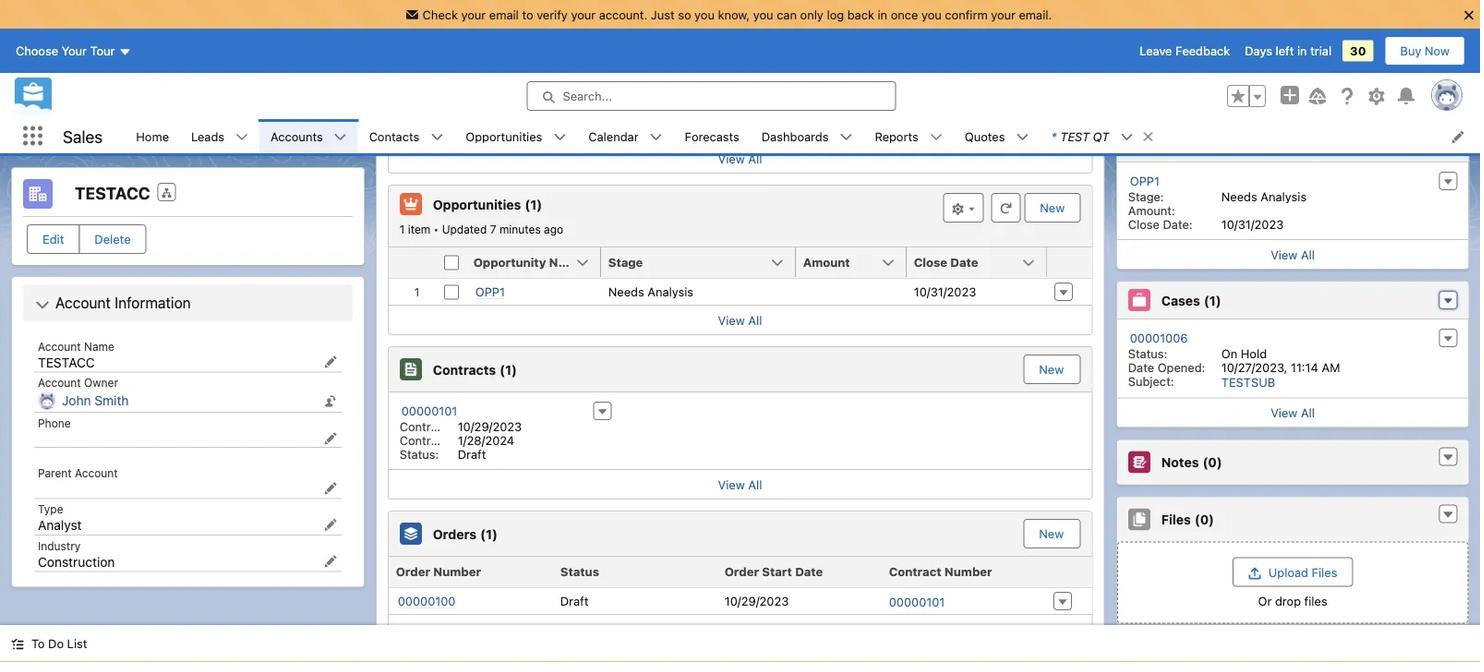 Task type: vqa. For each thing, say whether or not it's contained in the screenshot.
John
yes



Task type: describe. For each thing, give the bounding box(es) containing it.
hold
[[1241, 347, 1267, 361]]

stage button
[[601, 248, 796, 277]]

row number cell
[[389, 248, 437, 279]]

check
[[423, 7, 458, 21]]

contracts (1)
[[433, 362, 517, 377]]

verify
[[537, 7, 568, 21]]

leads
[[191, 129, 225, 143]]

contract number cell
[[882, 557, 1046, 588]]

contacts list item
[[358, 119, 455, 153]]

files
[[1304, 595, 1328, 609]]

reports list item
[[864, 119, 954, 153]]

status cell
[[553, 557, 718, 588]]

files element
[[1116, 497, 1470, 626]]

opportunity name cell
[[466, 248, 612, 279]]

orders grid
[[389, 557, 1093, 615]]

edit type image
[[324, 519, 337, 532]]

test
[[1061, 129, 1090, 143]]

edit parent account image
[[324, 482, 337, 495]]

contract number
[[889, 565, 993, 579]]

1 horizontal spatial opp1 link
[[1130, 174, 1160, 189]]

opp1 link inside opportunities grid
[[476, 285, 505, 300]]

10/31/2023 inside opportunities grid
[[914, 285, 977, 299]]

10/31/2023 inside opp1 element
[[1221, 218, 1284, 231]]

choose your tour
[[16, 44, 115, 58]]

parent
[[38, 466, 72, 479]]

contracts image
[[400, 358, 422, 381]]

all down 11:14
[[1301, 407, 1315, 420]]

2 you from the left
[[754, 7, 774, 21]]

stage
[[609, 255, 643, 269]]

only
[[801, 7, 824, 21]]

contacts
[[369, 129, 420, 143]]

account name
[[38, 340, 114, 353]]

11:14
[[1291, 361, 1319, 375]]

cases (1)
[[1161, 293, 1221, 308]]

amount cell
[[796, 248, 918, 279]]

files (0)
[[1161, 513, 1214, 528]]

account for account name
[[38, 340, 81, 353]]

edit account name image
[[324, 356, 337, 369]]

2 your from the left
[[571, 7, 596, 21]]

1 vertical spatial files
[[1312, 566, 1338, 580]]

or
[[1258, 595, 1272, 609]]

draft inside "orders" grid
[[560, 594, 589, 608]]

date inside button
[[951, 255, 979, 269]]

to
[[31, 637, 45, 651]]

text default image for contacts
[[431, 131, 444, 144]]

00000101 element
[[389, 400, 623, 463]]

1/28/2024
[[458, 433, 515, 447]]

stage:
[[1128, 190, 1164, 204]]

cases
[[1161, 293, 1200, 308]]

name for opportunity name
[[549, 255, 584, 269]]

dashboards
[[762, 129, 829, 143]]

dashboards link
[[751, 119, 840, 153]]

now
[[1425, 44, 1450, 58]]

calendar
[[589, 129, 639, 143]]

0 vertical spatial files
[[1161, 513, 1191, 528]]

text default image inside to do list 'button'
[[11, 638, 24, 651]]

text default image for calendar
[[650, 131, 663, 144]]

1 your from the left
[[461, 7, 486, 21]]

list item containing *
[[1041, 119, 1163, 153]]

email
[[489, 7, 519, 21]]

orders
[[433, 526, 477, 542]]

quotes
[[965, 129, 1005, 143]]

account information
[[55, 294, 191, 312]]

edit
[[42, 232, 64, 246]]

leads link
[[180, 119, 236, 153]]

status: inside "1/28/2024 status:"
[[400, 447, 439, 461]]

new button for contracts (1)
[[1025, 356, 1079, 383]]

00001006
[[1130, 331, 1188, 345]]

name for account name
[[84, 340, 114, 353]]

account.
[[599, 7, 648, 21]]

upload files
[[1269, 566, 1338, 580]]

forecasts link
[[674, 119, 751, 153]]

search...
[[563, 89, 612, 103]]

action image for action cell inside "orders" grid
[[1046, 557, 1093, 587]]

date: inside 10/29/2023 contract end date:
[[477, 433, 506, 447]]

delete button
[[79, 224, 146, 254]]

order start date cell
[[718, 557, 882, 588]]

your
[[62, 44, 87, 58]]

1
[[400, 223, 405, 236]]

choose your tour button
[[15, 36, 133, 66]]

john
[[62, 393, 91, 408]]

status
[[560, 565, 600, 579]]

opportunities (1)
[[433, 197, 542, 212]]

email.
[[1019, 7, 1053, 21]]

contracts
[[433, 362, 496, 377]]

list containing home
[[125, 119, 1481, 153]]

new for orders (1)
[[1040, 527, 1064, 541]]

dashboards list item
[[751, 119, 864, 153]]

opportunities grid
[[389, 248, 1094, 306]]

text default image inside account information dropdown button
[[35, 298, 50, 312]]

1 horizontal spatial in
[[1298, 44, 1308, 58]]

all down opportunities grid
[[749, 313, 762, 327]]

notes (0)
[[1161, 455, 1222, 470]]

quotes list item
[[954, 119, 1041, 153]]

quotes link
[[954, 119, 1017, 153]]

text default image inside dashboards list item
[[840, 131, 853, 144]]

number for contract number
[[945, 565, 993, 579]]

all down opp1 element
[[1301, 248, 1315, 262]]

close inside button
[[914, 255, 948, 269]]

john smith
[[62, 393, 129, 408]]

cases image
[[1128, 290, 1150, 312]]

information
[[115, 294, 191, 312]]

so
[[678, 7, 691, 21]]

(0) for notes (0)
[[1203, 455, 1222, 470]]

opportunities for opportunities
[[466, 129, 543, 143]]

amount:
[[1128, 204, 1175, 218]]

account information button
[[27, 288, 349, 318]]

(1) for contracts (1)
[[500, 362, 517, 377]]

to do list button
[[0, 625, 98, 662]]

parent account
[[38, 466, 118, 479]]

order for order number
[[396, 565, 431, 579]]

00001006 link
[[1130, 331, 1188, 346]]

type
[[38, 503, 63, 516]]

leave
[[1140, 44, 1173, 58]]

(1) for orders (1)
[[481, 526, 498, 542]]

order number
[[396, 565, 481, 579]]

choose
[[16, 44, 58, 58]]

00001006 element
[[1117, 327, 1469, 392]]

opened:
[[1158, 361, 1205, 375]]

all down "orders" grid
[[749, 623, 762, 636]]

john smith link
[[62, 393, 129, 409]]

row number image
[[389, 248, 437, 277]]

00000101 link
[[402, 404, 458, 418]]

stage cell
[[601, 248, 807, 279]]

close date
[[914, 255, 979, 269]]

buy
[[1401, 44, 1422, 58]]

forecasts
[[685, 129, 740, 143]]

10/27/2023, 11:14 am subject:
[[1128, 361, 1340, 388]]

analysis for needs analysis amount: close date:
[[1261, 190, 1307, 204]]

upload
[[1269, 566, 1309, 580]]

just
[[651, 7, 675, 21]]

tab panel containing opportunities
[[388, 16, 1094, 662]]

know,
[[718, 7, 750, 21]]

order number cell
[[389, 557, 553, 588]]

date for order start date
[[796, 565, 823, 579]]

search... button
[[527, 81, 897, 111]]

tour
[[90, 44, 115, 58]]

calendar link
[[578, 119, 650, 153]]

notes
[[1161, 455, 1199, 470]]



Task type: locate. For each thing, give the bounding box(es) containing it.
files down notes
[[1161, 513, 1191, 528]]

0 vertical spatial opp1
[[1130, 174, 1160, 188]]

name down ago
[[549, 255, 584, 269]]

opportunities status
[[400, 223, 442, 236]]

opportunity
[[474, 255, 546, 269]]

needs analysis
[[609, 285, 694, 299]]

0 horizontal spatial order
[[396, 565, 431, 579]]

all down dashboards
[[749, 151, 762, 165]]

needs for needs analysis amount: close date:
[[1221, 190, 1257, 204]]

1 horizontal spatial draft
[[560, 594, 589, 608]]

0 vertical spatial 10/31/2023
[[1221, 218, 1284, 231]]

on
[[1221, 347, 1238, 361]]

1 vertical spatial new
[[1040, 363, 1064, 376]]

days left in trial
[[1245, 44, 1332, 58]]

in
[[878, 7, 888, 21], [1298, 44, 1308, 58]]

cell
[[437, 248, 466, 279], [796, 279, 907, 305]]

0 horizontal spatial name
[[84, 340, 114, 353]]

new for contracts (1)
[[1040, 363, 1064, 376]]

2 number from the left
[[945, 565, 993, 579]]

analysis inside needs analysis amount: close date:
[[1261, 190, 1307, 204]]

1 horizontal spatial date
[[951, 255, 979, 269]]

text default image inside contacts list item
[[431, 131, 444, 144]]

1 vertical spatial opportunities
[[433, 197, 521, 212]]

orders (1)
[[433, 526, 498, 542]]

do
[[48, 637, 64, 651]]

0 vertical spatial testacc
[[75, 183, 150, 203]]

0 horizontal spatial 10/29/2023
[[458, 419, 522, 433]]

text default image inside leads list item
[[236, 131, 249, 144]]

text default image down search...
[[554, 131, 567, 144]]

or drop files
[[1258, 595, 1328, 609]]

1 vertical spatial needs
[[609, 285, 644, 299]]

text default image up account name
[[35, 298, 50, 312]]

start inside cell
[[762, 565, 793, 579]]

opp1 up stage:
[[1130, 174, 1160, 188]]

1 vertical spatial in
[[1298, 44, 1308, 58]]

10/29/2023 inside "orders" grid
[[725, 594, 789, 608]]

1 horizontal spatial status:
[[1128, 347, 1168, 361]]

1 item • updated 7 minutes ago
[[400, 223, 564, 236]]

contract
[[400, 419, 449, 433], [400, 433, 449, 447], [889, 565, 942, 579]]

draft down status
[[560, 594, 589, 608]]

cell down "amount" button
[[796, 279, 907, 305]]

start inside 00000101 element
[[452, 419, 479, 433]]

you left the can
[[754, 7, 774, 21]]

action image for action cell within opportunities grid
[[1047, 248, 1094, 277]]

date for on hold date opened:
[[1128, 361, 1154, 375]]

action image
[[1047, 248, 1094, 277], [1046, 557, 1093, 587]]

(1) right orders at the bottom left of the page
[[481, 526, 498, 542]]

0 horizontal spatial cell
[[437, 248, 466, 279]]

0 vertical spatial action image
[[1047, 248, 1094, 277]]

edit phone image
[[324, 432, 337, 445]]

0 vertical spatial date
[[951, 255, 979, 269]]

1 vertical spatial draft
[[560, 594, 589, 608]]

1 vertical spatial new button
[[1025, 356, 1079, 383]]

tab panel
[[388, 16, 1094, 662]]

needs inside opportunities grid
[[609, 285, 644, 299]]

qt
[[1093, 129, 1110, 143]]

leave feedback link
[[1140, 44, 1231, 58]]

1 horizontal spatial needs
[[1221, 190, 1257, 204]]

opp1 link up stage:
[[1130, 174, 1160, 189]]

0 vertical spatial new button
[[1025, 193, 1081, 223]]

opp1
[[1130, 174, 1160, 188], [476, 285, 505, 299]]

log
[[827, 7, 844, 21]]

text default image for accounts
[[334, 131, 347, 144]]

text default image inside quotes list item
[[1017, 131, 1030, 144]]

0 horizontal spatial analysis
[[648, 285, 694, 299]]

end
[[452, 433, 473, 447]]

status: down the 00001006 'link'
[[1128, 347, 1168, 361]]

analysis inside opportunities grid
[[648, 285, 694, 299]]

to
[[522, 7, 534, 21]]

1 vertical spatial date
[[1128, 361, 1154, 375]]

1 vertical spatial opp1 link
[[476, 285, 505, 300]]

30
[[1351, 44, 1367, 58]]

0 horizontal spatial needs
[[609, 285, 644, 299]]

account right parent
[[75, 466, 118, 479]]

2 horizontal spatial date
[[1128, 361, 1154, 375]]

1 horizontal spatial order
[[725, 565, 759, 579]]

1 horizontal spatial files
[[1312, 566, 1338, 580]]

10/29/2023 for 10/29/2023 contract end date:
[[458, 419, 522, 433]]

number inside cell
[[945, 565, 993, 579]]

0 horizontal spatial in
[[878, 7, 888, 21]]

1 you from the left
[[695, 7, 715, 21]]

number for order number
[[434, 565, 481, 579]]

•
[[434, 223, 439, 236]]

0 horizontal spatial files
[[1161, 513, 1191, 528]]

analysis for needs analysis
[[648, 285, 694, 299]]

trial
[[1311, 44, 1332, 58]]

text default image inside the reports list item
[[930, 131, 943, 144]]

1 vertical spatial testacc
[[38, 355, 95, 370]]

opp1 for opp1 link in opportunities grid
[[476, 285, 505, 299]]

1 vertical spatial 10/31/2023
[[914, 285, 977, 299]]

calendar list item
[[578, 119, 674, 153]]

text default image for leads
[[236, 131, 249, 144]]

account up 'john'
[[38, 376, 81, 389]]

opportunities link
[[455, 119, 554, 153]]

contacts link
[[358, 119, 431, 153]]

opp1 element
[[1117, 170, 1469, 233]]

1 vertical spatial name
[[84, 340, 114, 353]]

0 vertical spatial in
[[878, 7, 888, 21]]

action image inside "orders" grid
[[1046, 557, 1093, 587]]

10/29/2023 for 10/29/2023
[[725, 594, 789, 608]]

0 vertical spatial 10/29/2023
[[458, 419, 522, 433]]

1 horizontal spatial you
[[754, 7, 774, 21]]

buy now button
[[1385, 36, 1466, 66]]

account up account name
[[55, 294, 111, 312]]

opp1 down opportunity on the top left
[[476, 285, 505, 299]]

order
[[396, 565, 431, 579], [725, 565, 759, 579]]

1 order from the left
[[396, 565, 431, 579]]

needs for needs analysis
[[609, 285, 644, 299]]

updated
[[442, 223, 487, 236]]

1 horizontal spatial cell
[[796, 279, 907, 305]]

your left email
[[461, 7, 486, 21]]

close right "amount" button
[[914, 255, 948, 269]]

10/29/2023 contract end date:
[[400, 419, 522, 447]]

0 vertical spatial needs
[[1221, 190, 1257, 204]]

account inside dropdown button
[[55, 294, 111, 312]]

smith
[[95, 393, 129, 408]]

reports
[[875, 129, 919, 143]]

buy now
[[1401, 44, 1450, 58]]

name
[[549, 255, 584, 269], [84, 340, 114, 353]]

action cell inside opportunities grid
[[1047, 248, 1094, 279]]

0 horizontal spatial status:
[[400, 447, 439, 461]]

10/29/2023
[[458, 419, 522, 433], [725, 594, 789, 608]]

1 vertical spatial status:
[[400, 447, 439, 461]]

text default image inside accounts list item
[[334, 131, 347, 144]]

amount button
[[796, 248, 907, 277]]

1/28/2024 status:
[[400, 433, 515, 461]]

name inside button
[[549, 255, 584, 269]]

2 horizontal spatial you
[[922, 7, 942, 21]]

draft inside 00000101 element
[[458, 447, 486, 461]]

0 horizontal spatial you
[[695, 7, 715, 21]]

date: inside needs analysis amount: close date:
[[1163, 218, 1193, 231]]

ago
[[544, 223, 564, 236]]

1 vertical spatial action cell
[[1046, 557, 1093, 588]]

close
[[1128, 218, 1160, 231], [914, 255, 948, 269]]

group
[[1228, 85, 1266, 107]]

leave feedback
[[1140, 44, 1231, 58]]

text default image right accounts
[[334, 131, 347, 144]]

1 horizontal spatial start
[[762, 565, 793, 579]]

order inside "cell"
[[396, 565, 431, 579]]

accounts
[[271, 129, 323, 143]]

close inside needs analysis amount: close date:
[[1128, 218, 1160, 231]]

0 horizontal spatial 10/31/2023
[[914, 285, 977, 299]]

(1) for cases (1)
[[1204, 293, 1221, 308]]

(1) up minutes
[[525, 197, 542, 212]]

(1) right contracts
[[500, 362, 517, 377]]

home
[[136, 129, 169, 143]]

name up owner
[[84, 340, 114, 353]]

cell down updated
[[437, 248, 466, 279]]

2 vertical spatial new button
[[1025, 520, 1079, 548]]

1 horizontal spatial your
[[571, 7, 596, 21]]

edit button
[[27, 224, 80, 254]]

10/31/2023
[[1221, 218, 1284, 231], [914, 285, 977, 299]]

1 vertical spatial close
[[914, 255, 948, 269]]

text default image right calendar
[[650, 131, 663, 144]]

your left the email.
[[991, 7, 1016, 21]]

1 horizontal spatial number
[[945, 565, 993, 579]]

delete
[[95, 232, 131, 246]]

needs inside needs analysis amount: close date:
[[1221, 190, 1257, 204]]

date
[[951, 255, 979, 269], [1128, 361, 1154, 375], [796, 565, 823, 579]]

0 vertical spatial (0)
[[1203, 455, 1222, 470]]

new button
[[1025, 193, 1081, 223], [1025, 356, 1079, 383], [1025, 520, 1079, 548]]

1 horizontal spatial name
[[549, 255, 584, 269]]

(0) for files (0)
[[1195, 513, 1214, 528]]

1 vertical spatial (0)
[[1195, 513, 1214, 528]]

contract for contract number
[[889, 565, 942, 579]]

10/27/2023,
[[1221, 361, 1288, 375]]

2 order from the left
[[725, 565, 759, 579]]

1 vertical spatial opp1
[[476, 285, 505, 299]]

1 horizontal spatial 10/31/2023
[[1221, 218, 1284, 231]]

text default image
[[1142, 130, 1155, 143], [840, 131, 853, 144], [930, 131, 943, 144], [1017, 131, 1030, 144], [1121, 131, 1134, 144], [1442, 452, 1455, 465], [1442, 509, 1455, 522], [11, 638, 24, 651]]

0 vertical spatial close
[[1128, 218, 1160, 231]]

date inside "on hold date opened:"
[[1128, 361, 1154, 375]]

0 horizontal spatial your
[[461, 7, 486, 21]]

amount
[[803, 255, 850, 269]]

0 horizontal spatial date
[[796, 565, 823, 579]]

construction
[[38, 554, 115, 569]]

1 number from the left
[[434, 565, 481, 579]]

action cell
[[1047, 248, 1094, 279], [1046, 557, 1093, 588]]

opportunities image
[[400, 193, 422, 215]]

number
[[434, 565, 481, 579], [945, 565, 993, 579]]

text default image right 'contacts'
[[431, 131, 444, 144]]

0 vertical spatial start
[[452, 419, 479, 433]]

1 vertical spatial 10/29/2023
[[725, 594, 789, 608]]

leads list item
[[180, 119, 260, 153]]

testacc up delete
[[75, 183, 150, 203]]

account for account information
[[55, 294, 111, 312]]

3 new button from the top
[[1025, 520, 1079, 548]]

(1) right cases
[[1204, 293, 1221, 308]]

opp1 inside opportunities grid
[[476, 285, 505, 299]]

close down stage:
[[1128, 218, 1160, 231]]

am
[[1322, 361, 1340, 375]]

testacc down account name
[[38, 355, 95, 370]]

0 horizontal spatial opp1 link
[[476, 285, 505, 300]]

text default image right 'leads'
[[236, 131, 249, 144]]

0 horizontal spatial opp1
[[476, 285, 505, 299]]

0 vertical spatial analysis
[[1261, 190, 1307, 204]]

status: inside 00001006 "element"
[[1128, 347, 1168, 361]]

10/29/2023 inside 10/29/2023 contract end date:
[[458, 419, 522, 433]]

opportunities inside list item
[[466, 129, 543, 143]]

0 horizontal spatial start
[[452, 419, 479, 433]]

(0) down notes (0)
[[1195, 513, 1214, 528]]

account image
[[23, 179, 53, 209]]

your right verify
[[571, 7, 596, 21]]

0 vertical spatial action cell
[[1047, 248, 1094, 279]]

can
[[777, 7, 797, 21]]

0 horizontal spatial draft
[[458, 447, 486, 461]]

opportunity name button
[[466, 248, 601, 277]]

home link
[[125, 119, 180, 153]]

0 vertical spatial draft
[[458, 447, 486, 461]]

1 horizontal spatial analysis
[[1261, 190, 1307, 204]]

2 new button from the top
[[1025, 356, 1079, 383]]

account up account owner on the bottom
[[38, 340, 81, 353]]

contract start date:
[[400, 419, 512, 433]]

contract inside 10/29/2023 contract end date:
[[400, 433, 449, 447]]

0 vertical spatial new
[[1040, 201, 1065, 215]]

opportunities for opportunities (1)
[[433, 197, 521, 212]]

draft down contract start date:
[[458, 447, 486, 461]]

1 vertical spatial analysis
[[648, 285, 694, 299]]

accounts list item
[[260, 119, 358, 153]]

date inside "orders" grid
[[796, 565, 823, 579]]

owner
[[84, 376, 118, 389]]

you right the so
[[695, 7, 715, 21]]

1 horizontal spatial 10/29/2023
[[725, 594, 789, 608]]

2 horizontal spatial your
[[991, 7, 1016, 21]]

1 new button from the top
[[1025, 193, 1081, 223]]

order for order start date
[[725, 565, 759, 579]]

needs down 'stage'
[[609, 285, 644, 299]]

action cell inside "orders" grid
[[1046, 557, 1093, 588]]

text default image inside calendar list item
[[650, 131, 663, 144]]

text default image
[[236, 131, 249, 144], [334, 131, 347, 144], [431, 131, 444, 144], [554, 131, 567, 144], [650, 131, 663, 144], [35, 298, 50, 312]]

opportunities up 1 item • updated 7 minutes ago
[[433, 197, 521, 212]]

account for account owner
[[38, 376, 81, 389]]

once
[[891, 7, 919, 21]]

left
[[1276, 44, 1295, 58]]

on hold date opened:
[[1128, 347, 1267, 375]]

order inside cell
[[725, 565, 759, 579]]

draft
[[458, 447, 486, 461], [560, 594, 589, 608]]

in right back
[[878, 7, 888, 21]]

1 horizontal spatial opp1
[[1130, 174, 1160, 188]]

files
[[1161, 513, 1191, 528], [1312, 566, 1338, 580]]

text default image for opportunities
[[554, 131, 567, 144]]

3 you from the left
[[922, 7, 942, 21]]

sales
[[63, 126, 103, 146]]

0 vertical spatial name
[[549, 255, 584, 269]]

edit industry image
[[324, 555, 337, 568]]

text default image inside files "element"
[[1442, 509, 1455, 522]]

1 vertical spatial action image
[[1046, 557, 1093, 587]]

2 vertical spatial new
[[1040, 527, 1064, 541]]

date:
[[1163, 218, 1193, 231], [483, 419, 512, 433], [477, 433, 506, 447]]

0 vertical spatial opportunities
[[466, 129, 543, 143]]

(0) right notes
[[1203, 455, 1222, 470]]

in right left
[[1298, 44, 1308, 58]]

order start date
[[725, 565, 823, 579]]

opportunities up opportunities (1)
[[466, 129, 543, 143]]

new
[[1040, 201, 1065, 215], [1040, 363, 1064, 376], [1040, 527, 1064, 541]]

needs right amount:
[[1221, 190, 1257, 204]]

text default image inside opportunities list item
[[554, 131, 567, 144]]

0 vertical spatial status:
[[1128, 347, 1168, 361]]

files up files
[[1312, 566, 1338, 580]]

reports link
[[864, 119, 930, 153]]

3 your from the left
[[991, 7, 1016, 21]]

status: down 00000101 link
[[400, 447, 439, 461]]

opp1 link down opportunity on the top left
[[476, 285, 505, 300]]

1 vertical spatial start
[[762, 565, 793, 579]]

00000100
[[398, 594, 456, 608]]

number inside "cell"
[[434, 565, 481, 579]]

opportunities list item
[[455, 119, 578, 153]]

opp1 for the rightmost opp1 link
[[1130, 174, 1160, 188]]

start for order
[[762, 565, 793, 579]]

phone
[[38, 417, 71, 430]]

account owner
[[38, 376, 118, 389]]

0 horizontal spatial number
[[434, 565, 481, 579]]

2 vertical spatial date
[[796, 565, 823, 579]]

00000101
[[402, 404, 458, 418]]

new button for orders (1)
[[1025, 520, 1079, 548]]

opp1 link
[[1130, 174, 1160, 189], [476, 285, 505, 300]]

orders image
[[400, 523, 422, 545]]

needs
[[1221, 190, 1257, 204], [609, 285, 644, 299]]

00000100 link
[[398, 594, 456, 609]]

close date cell
[[907, 248, 1058, 279]]

contract for contract start date:
[[400, 419, 449, 433]]

(0) inside files "element"
[[1195, 513, 1214, 528]]

(0)
[[1203, 455, 1222, 470], [1195, 513, 1214, 528]]

days
[[1245, 44, 1273, 58]]

0 horizontal spatial close
[[914, 255, 948, 269]]

1 horizontal spatial close
[[1128, 218, 1160, 231]]

all up 'order start date'
[[749, 478, 762, 491]]

start for contract
[[452, 419, 479, 433]]

list item
[[1041, 119, 1163, 153]]

contract inside contract number cell
[[889, 565, 942, 579]]

analyst
[[38, 518, 82, 533]]

list
[[125, 119, 1481, 153]]

0 vertical spatial opp1 link
[[1130, 174, 1160, 189]]

you right once
[[922, 7, 942, 21]]

(1) for opportunities (1)
[[525, 197, 542, 212]]



